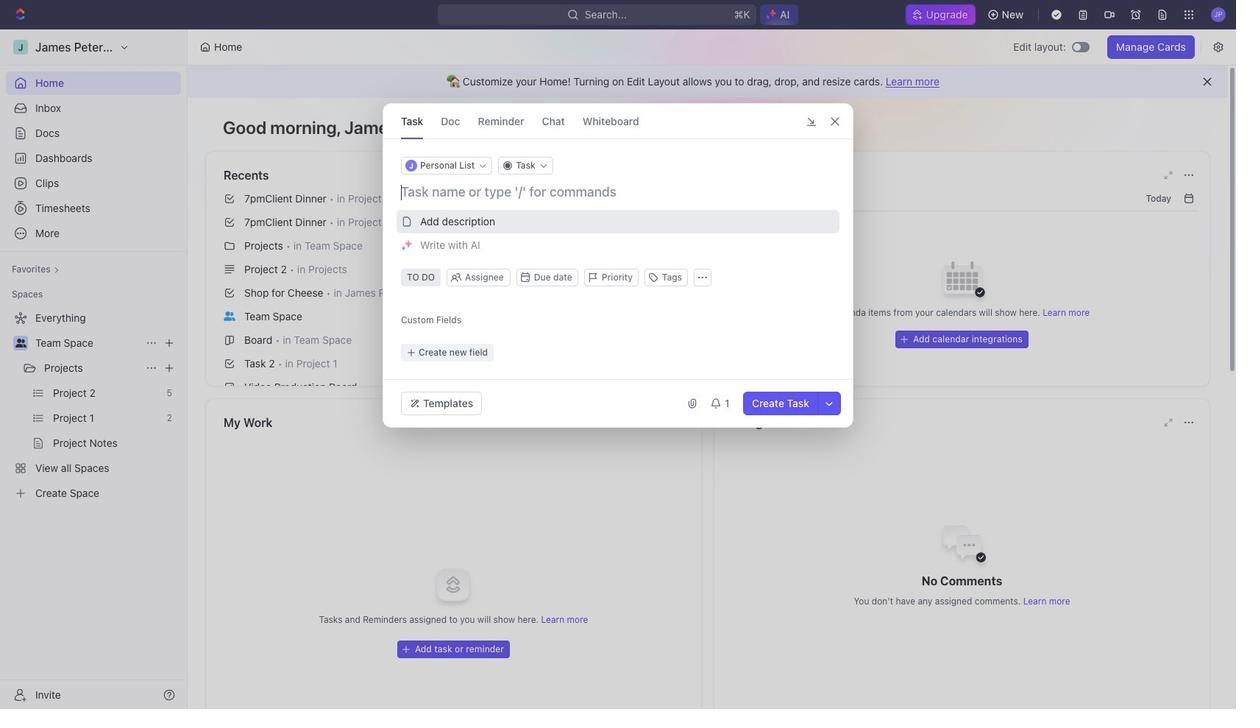 Task type: vqa. For each thing, say whether or not it's contained in the screenshot.
first ok button from the bottom of the dialog on the left of page containing Owner
no



Task type: describe. For each thing, give the bounding box(es) containing it.
tree inside sidebar navigation
[[6, 306, 181, 505]]

user group image inside 'tree'
[[15, 339, 26, 348]]

1 horizontal spatial user group image
[[224, 311, 236, 321]]



Task type: locate. For each thing, give the bounding box(es) containing it.
alert
[[188, 66, 1229, 98]]

dialog
[[383, 103, 854, 428]]

user group image
[[224, 311, 236, 321], [15, 339, 26, 348]]

0 vertical spatial user group image
[[224, 311, 236, 321]]

sidebar navigation
[[0, 29, 188, 709]]

Task name or type '/' for commands text field
[[401, 183, 839, 201]]

tree
[[6, 306, 181, 505]]

1 vertical spatial user group image
[[15, 339, 26, 348]]

0 horizontal spatial user group image
[[15, 339, 26, 348]]



